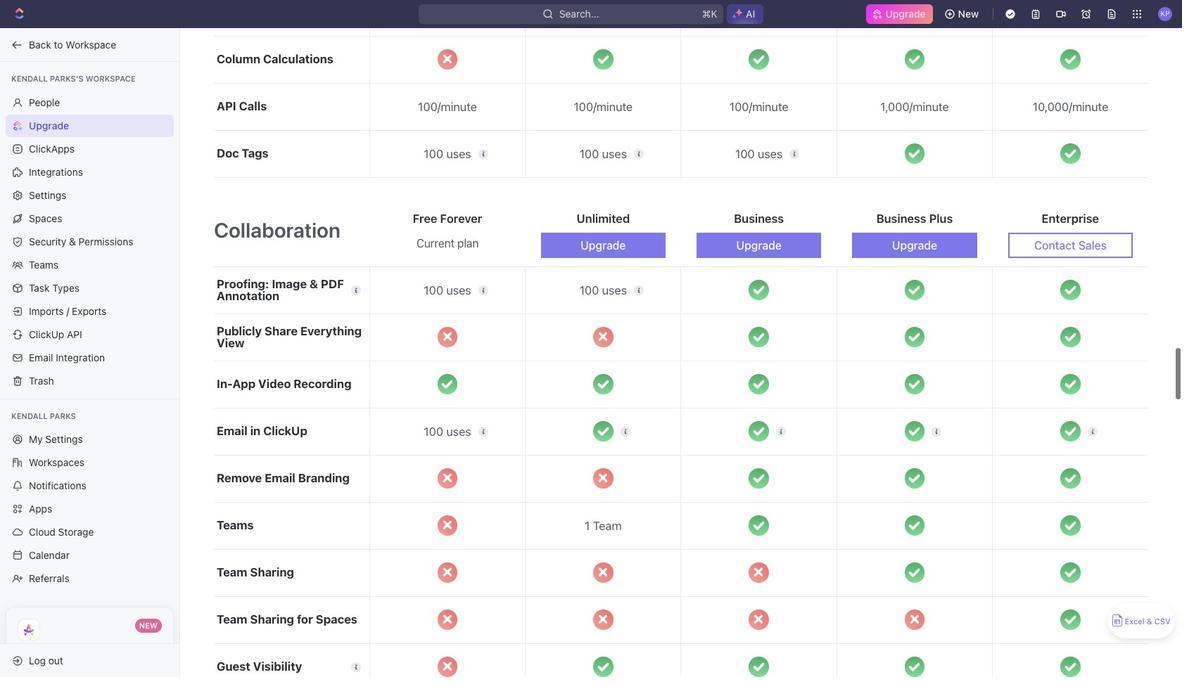 Task type: describe. For each thing, give the bounding box(es) containing it.
1 team
[[585, 519, 622, 533]]

csv
[[1155, 618, 1171, 627]]

app
[[233, 377, 256, 392]]

team for team sharing
[[217, 566, 247, 580]]

upgrade for unlimited
[[581, 239, 626, 252]]

current plan
[[417, 237, 479, 250]]

workspace for back to workspace
[[66, 38, 116, 50]]

10,000/minute
[[1033, 100, 1109, 114]]

3 100/minute from the left
[[730, 100, 789, 114]]

team sharing for spaces
[[217, 613, 358, 627]]

imports / exports link
[[6, 300, 174, 323]]

log out button
[[6, 650, 168, 673]]

& for excel
[[1147, 618, 1153, 627]]

permissions
[[79, 235, 133, 247]]

0 horizontal spatial clickup
[[29, 328, 64, 340]]

calendar
[[29, 550, 70, 562]]

trash
[[29, 375, 54, 387]]

api calls
[[217, 99, 267, 113]]

email integration
[[29, 352, 105, 364]]

referrals
[[29, 573, 70, 585]]

0 vertical spatial api
[[217, 99, 236, 113]]

proofing:
[[217, 277, 269, 291]]

team for team sharing for spaces
[[217, 613, 247, 627]]

publicly
[[217, 324, 262, 338]]

types
[[52, 282, 80, 294]]

apps
[[29, 503, 52, 515]]

plus
[[930, 212, 953, 226]]

sharing for team sharing
[[250, 566, 294, 580]]

out
[[48, 655, 63, 667]]

upgrade button for unlimited
[[541, 233, 666, 258]]

kendall for my settings
[[11, 411, 48, 421]]

notifications
[[29, 480, 86, 492]]

guest
[[217, 660, 250, 675]]

share
[[265, 324, 298, 338]]

business plus
[[877, 212, 953, 226]]

excel & csv
[[1125, 618, 1171, 627]]

1
[[585, 519, 590, 533]]

video
[[258, 377, 291, 392]]

column calculations
[[217, 52, 334, 66]]

email integration link
[[6, 347, 174, 369]]

0 vertical spatial upgrade link
[[866, 4, 933, 24]]

email for email in clickup
[[217, 425, 248, 439]]

tags
[[242, 147, 269, 161]]

people
[[29, 96, 60, 108]]

integration
[[56, 352, 105, 364]]

security & permissions link
[[6, 231, 174, 253]]

workspace for kendall parks's workspace
[[86, 74, 136, 83]]

⌘k
[[703, 8, 718, 20]]

cloud
[[29, 527, 56, 539]]

ai
[[746, 8, 756, 20]]

upgrade for business
[[737, 239, 782, 252]]

for
[[297, 613, 313, 627]]

my
[[29, 434, 43, 446]]

settings link
[[6, 184, 174, 207]]

enterprise
[[1042, 212, 1100, 226]]

imports / exports
[[29, 305, 107, 317]]

unlimited
[[577, 212, 630, 226]]

& for security
[[69, 235, 76, 247]]

branding
[[298, 472, 350, 486]]

free forever
[[413, 212, 482, 226]]

new button
[[939, 3, 988, 25]]

current
[[417, 237, 455, 250]]

storage
[[58, 527, 94, 539]]

referrals link
[[6, 568, 174, 591]]

kendall parks's workspace
[[11, 74, 136, 83]]

apps link
[[6, 498, 174, 521]]

in-app video recording
[[217, 377, 352, 392]]

api inside clickup api link
[[67, 328, 82, 340]]

image
[[272, 277, 307, 291]]

parks
[[50, 411, 76, 421]]

annotation
[[217, 289, 280, 303]]

1 vertical spatial teams
[[217, 519, 254, 533]]

1 vertical spatial new
[[139, 622, 158, 631]]

kendall parks
[[11, 411, 76, 421]]

new inside button
[[959, 8, 979, 20]]

2 100/minute from the left
[[574, 100, 633, 114]]

back to workspace button
[[6, 33, 167, 56]]

contact
[[1035, 239, 1076, 252]]

workspaces
[[29, 457, 85, 469]]

kp button
[[1155, 3, 1177, 25]]

upgrade for business plus
[[892, 239, 938, 252]]

calendar link
[[6, 545, 174, 567]]

search...
[[560, 8, 600, 20]]



Task type: vqa. For each thing, say whether or not it's contained in the screenshot.
tree
no



Task type: locate. For each thing, give the bounding box(es) containing it.
upgrade button for business plus
[[853, 233, 977, 258]]

in
[[250, 425, 261, 439]]

kendall
[[11, 74, 48, 83], [11, 411, 48, 421]]

parks's
[[50, 74, 84, 83]]

&
[[69, 235, 76, 247], [310, 277, 318, 291], [1147, 618, 1153, 627]]

imports
[[29, 305, 64, 317]]

sharing up the team sharing for spaces
[[250, 566, 294, 580]]

& left csv
[[1147, 618, 1153, 627]]

contact sales
[[1035, 239, 1107, 252]]

teams link
[[6, 254, 174, 276]]

sharing for team sharing for spaces
[[250, 613, 294, 627]]

100
[[424, 147, 444, 161], [580, 147, 599, 161], [736, 147, 755, 161], [424, 283, 444, 298], [580, 283, 599, 298], [424, 425, 444, 439]]

1 vertical spatial spaces
[[316, 613, 358, 627]]

visibility
[[253, 660, 302, 675]]

pdf
[[321, 277, 344, 291]]

remove
[[217, 472, 262, 486]]

1,000/minute
[[881, 100, 949, 114]]

0 horizontal spatial spaces
[[29, 212, 62, 224]]

0 vertical spatial team
[[593, 519, 622, 533]]

spaces up the security
[[29, 212, 62, 224]]

my settings
[[29, 434, 83, 446]]

log
[[29, 655, 46, 667]]

/
[[66, 305, 69, 317]]

2 horizontal spatial &
[[1147, 618, 1153, 627]]

clickup right "in"
[[263, 425, 308, 439]]

1 horizontal spatial email
[[217, 425, 248, 439]]

email right remove in the left of the page
[[265, 472, 296, 486]]

& inside proofing: image & pdf annotation
[[310, 277, 318, 291]]

100 uses
[[424, 147, 471, 161], [580, 147, 627, 161], [736, 147, 783, 161], [424, 283, 471, 298], [580, 283, 627, 298], [424, 425, 471, 439]]

1 vertical spatial &
[[310, 277, 318, 291]]

1 horizontal spatial teams
[[217, 519, 254, 533]]

upgrade link left new button
[[866, 4, 933, 24]]

free
[[413, 212, 437, 226]]

teams down the security
[[29, 259, 58, 271]]

integrations link
[[6, 161, 174, 183]]

1 horizontal spatial 100/minute
[[574, 100, 633, 114]]

email left "in"
[[217, 425, 248, 439]]

1 upgrade button from the left
[[541, 233, 666, 258]]

kp
[[1161, 9, 1170, 18]]

calculations
[[263, 52, 334, 66]]

1 horizontal spatial business
[[877, 212, 927, 226]]

settings down parks
[[45, 434, 83, 446]]

settings down "integrations"
[[29, 189, 66, 201]]

& right the security
[[69, 235, 76, 247]]

close image
[[438, 50, 458, 70], [593, 328, 614, 348], [438, 469, 458, 489], [438, 563, 458, 583], [593, 563, 614, 583], [749, 563, 769, 583], [593, 611, 614, 631], [749, 611, 769, 631]]

sharing
[[250, 566, 294, 580], [250, 613, 294, 627]]

upgrade button for business
[[697, 233, 822, 258]]

& inside "security & permissions" link
[[69, 235, 76, 247]]

0 vertical spatial kendall
[[11, 74, 48, 83]]

back to workspace
[[29, 38, 116, 50]]

1 vertical spatial sharing
[[250, 613, 294, 627]]

2 sharing from the top
[[250, 613, 294, 627]]

0 horizontal spatial new
[[139, 622, 158, 631]]

2 horizontal spatial email
[[265, 472, 296, 486]]

1 horizontal spatial spaces
[[316, 613, 358, 627]]

upgrade button
[[541, 233, 666, 258], [697, 233, 822, 258], [853, 233, 977, 258]]

2 upgrade button from the left
[[697, 233, 822, 258]]

1 horizontal spatial api
[[217, 99, 236, 113]]

1 horizontal spatial upgrade button
[[697, 233, 822, 258]]

excel
[[1125, 618, 1145, 627]]

business for business
[[734, 212, 784, 226]]

settings inside 'link'
[[45, 434, 83, 446]]

2 vertical spatial team
[[217, 613, 247, 627]]

0 horizontal spatial 100/minute
[[418, 100, 477, 114]]

doc tags
[[217, 147, 269, 161]]

spaces right for
[[316, 613, 358, 627]]

kendall up people
[[11, 74, 48, 83]]

1 vertical spatial settings
[[45, 434, 83, 446]]

excel & csv link
[[1109, 604, 1176, 639]]

1 horizontal spatial &
[[310, 277, 318, 291]]

proofing: image & pdf annotation
[[217, 277, 344, 303]]

publicly share everything view
[[217, 324, 362, 350]]

ai button
[[727, 4, 763, 24]]

settings inside "link"
[[29, 189, 66, 201]]

& left the pdf at the top left of page
[[310, 277, 318, 291]]

everything
[[301, 324, 362, 338]]

1 kendall from the top
[[11, 74, 48, 83]]

spaces link
[[6, 207, 174, 230]]

0 horizontal spatial teams
[[29, 259, 58, 271]]

sales
[[1079, 239, 1107, 252]]

workspaces link
[[6, 452, 174, 474]]

recording
[[294, 377, 352, 392]]

collaboration
[[214, 218, 341, 242]]

3 upgrade button from the left
[[853, 233, 977, 258]]

calls
[[239, 99, 267, 113]]

security & permissions
[[29, 235, 133, 247]]

clickup down imports
[[29, 328, 64, 340]]

workspace right to
[[66, 38, 116, 50]]

email for email integration
[[29, 352, 53, 364]]

column
[[217, 52, 261, 66]]

1 100/minute from the left
[[418, 100, 477, 114]]

0 vertical spatial &
[[69, 235, 76, 247]]

trash link
[[6, 370, 174, 392]]

clickup api link
[[6, 323, 174, 346]]

upgrade link
[[866, 4, 933, 24], [6, 114, 174, 137]]

kendall up my on the bottom
[[11, 411, 48, 421]]

workspace
[[66, 38, 116, 50], [86, 74, 136, 83]]

1 vertical spatial upgrade link
[[6, 114, 174, 137]]

1 vertical spatial kendall
[[11, 411, 48, 421]]

close image
[[438, 328, 458, 348], [593, 469, 614, 489], [438, 516, 458, 536], [438, 611, 458, 631], [905, 611, 925, 631], [438, 658, 458, 678]]

0 vertical spatial email
[[29, 352, 53, 364]]

2 business from the left
[[877, 212, 927, 226]]

0 vertical spatial workspace
[[66, 38, 116, 50]]

check image
[[749, 50, 769, 70], [905, 50, 925, 70], [1061, 50, 1081, 70], [905, 144, 925, 164], [749, 280, 769, 300], [905, 280, 925, 300], [905, 328, 925, 348], [1061, 328, 1081, 348], [749, 375, 769, 395], [905, 375, 925, 395], [905, 422, 925, 442], [749, 469, 769, 489], [905, 469, 925, 489], [1061, 469, 1081, 489], [749, 516, 769, 536], [1061, 516, 1081, 536], [905, 563, 925, 583], [1061, 611, 1081, 631], [593, 658, 614, 678], [905, 658, 925, 678]]

uses
[[447, 147, 471, 161], [602, 147, 627, 161], [758, 147, 783, 161], [447, 283, 471, 298], [602, 283, 627, 298], [447, 425, 471, 439]]

0 horizontal spatial upgrade button
[[541, 233, 666, 258]]

api left the calls
[[217, 99, 236, 113]]

1 vertical spatial clickup
[[263, 425, 308, 439]]

contact sales button
[[1009, 233, 1133, 258]]

plan
[[458, 237, 479, 250]]

team
[[593, 519, 622, 533], [217, 566, 247, 580], [217, 613, 247, 627]]

check image
[[593, 50, 614, 70], [1061, 144, 1081, 164], [1061, 280, 1081, 300], [749, 328, 769, 348], [438, 375, 458, 395], [593, 375, 614, 395], [1061, 375, 1081, 395], [593, 422, 614, 442], [749, 422, 769, 442], [1061, 422, 1081, 442], [905, 516, 925, 536], [1061, 563, 1081, 583], [749, 658, 769, 678], [1061, 658, 1081, 678]]

clickup api
[[29, 328, 82, 340]]

integrations
[[29, 166, 83, 178]]

1 vertical spatial api
[[67, 328, 82, 340]]

email inside "link"
[[29, 352, 53, 364]]

1 business from the left
[[734, 212, 784, 226]]

workspace up people link
[[86, 74, 136, 83]]

2 kendall from the top
[[11, 411, 48, 421]]

0 vertical spatial teams
[[29, 259, 58, 271]]

0 horizontal spatial email
[[29, 352, 53, 364]]

email up trash
[[29, 352, 53, 364]]

notifications link
[[6, 475, 174, 498]]

task
[[29, 282, 50, 294]]

task types link
[[6, 277, 174, 300]]

business for business plus
[[877, 212, 927, 226]]

new
[[959, 8, 979, 20], [139, 622, 158, 631]]

view
[[217, 336, 245, 350]]

0 vertical spatial sharing
[[250, 566, 294, 580]]

api up integration
[[67, 328, 82, 340]]

2 horizontal spatial 100/minute
[[730, 100, 789, 114]]

0 vertical spatial new
[[959, 8, 979, 20]]

1 horizontal spatial new
[[959, 8, 979, 20]]

1 sharing from the top
[[250, 566, 294, 580]]

0 horizontal spatial &
[[69, 235, 76, 247]]

2 horizontal spatial upgrade button
[[853, 233, 977, 258]]

log out
[[29, 655, 63, 667]]

0 horizontal spatial api
[[67, 328, 82, 340]]

2 vertical spatial email
[[265, 472, 296, 486]]

0 horizontal spatial upgrade link
[[6, 114, 174, 137]]

0 vertical spatial spaces
[[29, 212, 62, 224]]

& inside excel & csv link
[[1147, 618, 1153, 627]]

0 vertical spatial settings
[[29, 189, 66, 201]]

in-
[[217, 377, 233, 392]]

1 vertical spatial email
[[217, 425, 248, 439]]

doc
[[217, 147, 239, 161]]

teams
[[29, 259, 58, 271], [217, 519, 254, 533]]

1 horizontal spatial clickup
[[263, 425, 308, 439]]

email in clickup
[[217, 425, 308, 439]]

exports
[[72, 305, 107, 317]]

1 vertical spatial team
[[217, 566, 247, 580]]

people link
[[6, 91, 174, 114]]

api
[[217, 99, 236, 113], [67, 328, 82, 340]]

to
[[54, 38, 63, 50]]

upgrade link down people link
[[6, 114, 174, 137]]

0 horizontal spatial business
[[734, 212, 784, 226]]

cloud storage
[[29, 527, 94, 539]]

clickapps link
[[6, 138, 174, 160]]

cloud storage link
[[6, 522, 174, 544]]

1 vertical spatial workspace
[[86, 74, 136, 83]]

security
[[29, 235, 66, 247]]

workspace inside button
[[66, 38, 116, 50]]

teams down remove in the left of the page
[[217, 519, 254, 533]]

settings
[[29, 189, 66, 201], [45, 434, 83, 446]]

1 horizontal spatial upgrade link
[[866, 4, 933, 24]]

sharing left for
[[250, 613, 294, 627]]

team sharing
[[217, 566, 294, 580]]

0 vertical spatial clickup
[[29, 328, 64, 340]]

kendall for people
[[11, 74, 48, 83]]

2 vertical spatial &
[[1147, 618, 1153, 627]]

guest visibility
[[217, 660, 302, 675]]



